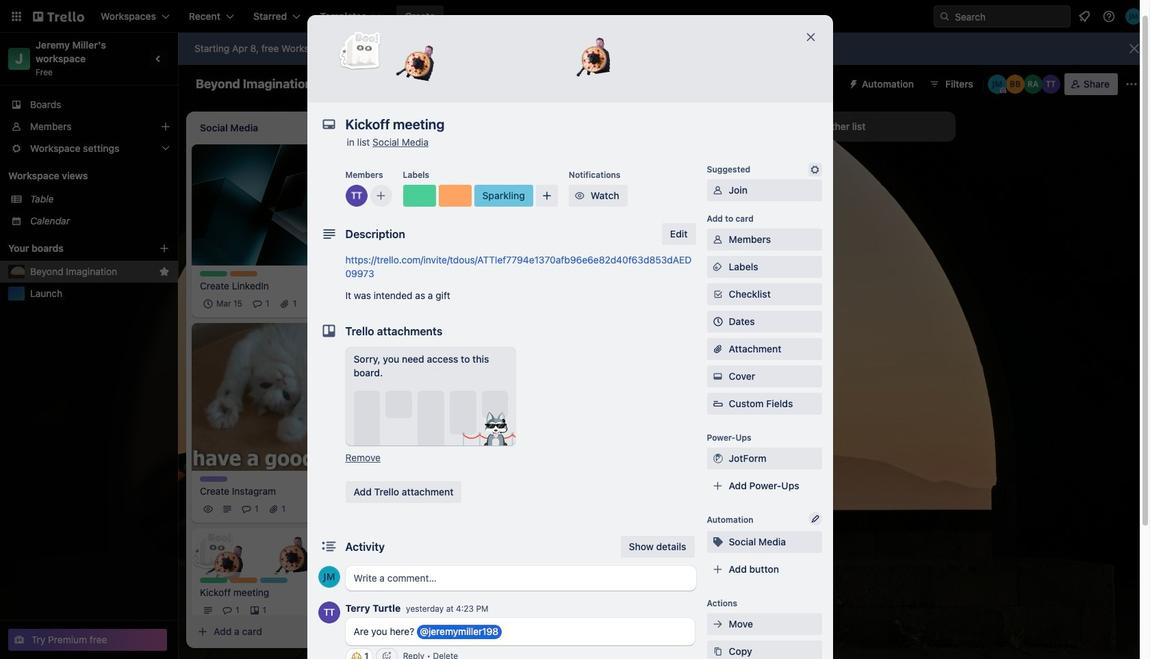 Task type: locate. For each thing, give the bounding box(es) containing it.
0 vertical spatial create from template… image
[[739, 371, 750, 382]]

1 vertical spatial create from template… image
[[351, 626, 362, 637]]

jeremy miller (jeremymiller198) image
[[1126, 8, 1142, 25], [338, 501, 354, 518]]

search image
[[939, 11, 950, 22]]

None checkbox
[[438, 282, 510, 298], [200, 296, 247, 312], [438, 282, 510, 298], [200, 296, 247, 312]]

0 vertical spatial color: sky, title: "sparkling" element
[[474, 185, 533, 207]]

sm image
[[711, 183, 725, 197], [573, 189, 587, 203], [711, 233, 725, 246], [711, 535, 725, 549], [711, 618, 725, 631], [711, 645, 725, 659]]

color: orange, title: none image
[[439, 185, 471, 207], [230, 578, 257, 583]]

jeremy miller (jeremymiller198) image
[[988, 75, 1007, 94], [520, 320, 537, 337], [318, 566, 340, 588]]

2 horizontal spatial jeremy miller (jeremymiller198) image
[[988, 75, 1007, 94]]

https://media3.giphy.com/media/uzbc1merae75kv3oqd/100w.gif?cid=ad960664cgd8q560jl16i4tqsq6qk30rgh2t6st4j6ihzo35&ep=v1_stickers_search&rid=100w.gif&ct=s image
[[569, 27, 619, 77]]

0 horizontal spatial jeremy miller (jeremymiller198) image
[[318, 566, 340, 588]]

1 vertical spatial jeremy miller (jeremymiller198) image
[[338, 501, 354, 518]]

sm image
[[843, 73, 862, 92], [808, 163, 822, 177], [711, 260, 725, 274], [711, 370, 725, 383], [711, 452, 725, 466]]

1 vertical spatial terry turtle (terryturtle) image
[[318, 501, 335, 518]]

0 vertical spatial jeremy miller (jeremymiller198) image
[[988, 75, 1007, 94]]

ruby anderson (rubyanderson7) image
[[1023, 75, 1043, 94], [540, 320, 556, 337]]

1 horizontal spatial color: sky, title: "sparkling" element
[[474, 185, 533, 207]]

show menu image
[[1125, 77, 1139, 91]]

2 vertical spatial color: green, title: none image
[[200, 578, 227, 583]]

terry turtle (terryturtle) image
[[1041, 75, 1060, 94], [345, 185, 367, 207], [501, 320, 518, 337], [338, 603, 354, 619]]

2 vertical spatial jeremy miller (jeremymiller198) image
[[318, 566, 340, 588]]

None text field
[[339, 112, 790, 137]]

0 horizontal spatial create from template… image
[[351, 626, 362, 637]]

bob builder (bobbuilder40) image
[[1006, 75, 1025, 94]]

1 horizontal spatial ruby anderson (rubyanderson7) image
[[1023, 75, 1043, 94]]

Board name text field
[[189, 73, 319, 95]]

0 horizontal spatial color: orange, title: none image
[[230, 578, 257, 583]]

color: bold red, title: "thoughts" element
[[394, 353, 422, 359]]

back to home image
[[33, 5, 84, 27]]

1 vertical spatial jeremy miller (jeremymiller198) image
[[520, 320, 537, 337]]

open information menu image
[[1102, 10, 1116, 23]]

color: sky, title: "sparkling" element
[[474, 185, 533, 207], [260, 578, 288, 583]]

starred icon image
[[159, 266, 170, 277]]

create from template… image
[[739, 371, 750, 382], [351, 626, 362, 637]]

color: green, title: none image
[[403, 185, 436, 207], [200, 271, 227, 276], [200, 578, 227, 583]]

0 horizontal spatial ruby anderson (rubyanderson7) image
[[540, 320, 556, 337]]

1 horizontal spatial jeremy miller (jeremymiller198) image
[[1126, 8, 1142, 25]]

1 vertical spatial color: orange, title: none image
[[230, 578, 257, 583]]

0 vertical spatial jeremy miller (jeremymiller198) image
[[1126, 8, 1142, 25]]

1 vertical spatial color: sky, title: "sparkling" element
[[260, 578, 288, 583]]

0 vertical spatial terry turtle (terryturtle) image
[[338, 296, 354, 312]]

2 vertical spatial terry turtle (terryturtle) image
[[318, 602, 340, 624]]

primary element
[[0, 0, 1150, 33]]

Search field
[[950, 6, 1070, 27]]

0 vertical spatial color: orange, title: none image
[[439, 185, 471, 207]]

terry turtle (terryturtle) image
[[338, 296, 354, 312], [318, 501, 335, 518], [318, 602, 340, 624]]



Task type: vqa. For each thing, say whether or not it's contained in the screenshot.
Members
no



Task type: describe. For each thing, give the bounding box(es) containing it.
1 horizontal spatial color: orange, title: none image
[[439, 185, 471, 207]]

your boards with 2 items element
[[8, 240, 138, 257]]

add members to card image
[[376, 189, 387, 203]]

color: purple, title: none image
[[200, 477, 227, 482]]

1 horizontal spatial jeremy miller (jeremymiller198) image
[[520, 320, 537, 337]]

add reaction image
[[376, 648, 398, 659]]

0 vertical spatial color: green, title: none image
[[403, 185, 436, 207]]

1 horizontal spatial create from template… image
[[739, 371, 750, 382]]

0 vertical spatial ruby anderson (rubyanderson7) image
[[1023, 75, 1043, 94]]

1 vertical spatial color: green, title: none image
[[200, 271, 227, 276]]

Write a comment text field
[[345, 566, 696, 591]]

0 horizontal spatial color: sky, title: "sparkling" element
[[260, 578, 288, 583]]

1 vertical spatial ruby anderson (rubyanderson7) image
[[540, 320, 556, 337]]

0 notifications image
[[1076, 8, 1093, 25]]

add board image
[[159, 243, 170, 254]]

color: orange, title: none image
[[230, 271, 257, 276]]

0 horizontal spatial jeremy miller (jeremymiller198) image
[[338, 501, 354, 518]]



